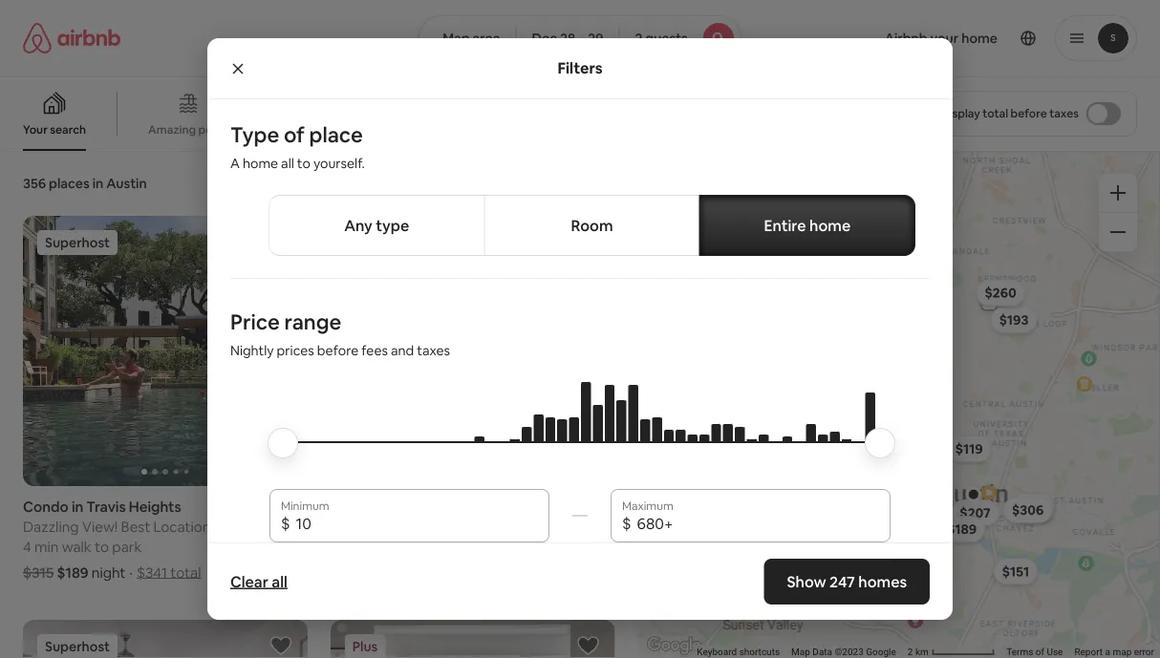 Task type: describe. For each thing, give the bounding box(es) containing it.
group containing amazing views
[[0, 76, 808, 151]]

display total before taxes
[[941, 106, 1079, 121]]

$193
[[1000, 312, 1029, 329]]

map for map area
[[443, 30, 470, 47]]

·
[[129, 564, 133, 582]]

place
[[309, 121, 363, 148]]

room
[[571, 216, 613, 235]]

prices
[[277, 342, 314, 359]]

keyboard
[[697, 647, 737, 658]]

taxes inside price range nightly prices before fees and taxes
[[417, 342, 450, 359]]

amazing views
[[343, 122, 424, 137]]

your search
[[23, 122, 86, 137]]

$315
[[23, 564, 54, 582]]

add to wishlist: apartment in east austin image
[[269, 635, 292, 658]]

$189 button
[[939, 516, 986, 543]]

shortcuts
[[740, 647, 780, 658]]

$193 button
[[991, 307, 1038, 334]]

$119
[[956, 441, 984, 458]]

before inside display total before taxes button
[[1011, 106, 1047, 121]]

filters dialog
[[207, 38, 953, 659]]

austin for home in central austin
[[442, 498, 486, 516]]

places
[[49, 175, 90, 192]]

1 $ text field from the left
[[296, 514, 538, 533]]

private
[[331, 538, 376, 556]]

yourself.
[[313, 155, 365, 172]]

range
[[284, 308, 342, 336]]

km
[[916, 647, 929, 658]]

4.94
[[241, 498, 270, 516]]

home inside button
[[810, 216, 851, 235]]

$306
[[1013, 502, 1044, 519]]

any type button
[[269, 195, 485, 256]]

most stays cost more than $170 per night. image
[[285, 382, 876, 496]]

clear all button
[[221, 563, 297, 601]]

all inside type of place a home all to yourself.
[[281, 155, 294, 172]]

any
[[344, 216, 373, 235]]

$207 $262
[[884, 499, 1046, 525]]

2 km button
[[902, 645, 1001, 659]]

total inside button
[[983, 106, 1009, 121]]

austin for 356 places in austin
[[106, 175, 147, 192]]

amazing pools
[[148, 122, 228, 137]]

(189)
[[273, 498, 308, 516]]

zoom in image
[[1111, 185, 1126, 201]]

home inside type of place a home all to yourself.
[[243, 155, 278, 172]]

map
[[1113, 647, 1132, 658]]

type
[[376, 216, 409, 235]]

taxes inside button
[[1050, 106, 1079, 121]]

$260 button
[[977, 280, 1026, 306]]

to inside type of place a home all to yourself.
[[297, 155, 311, 172]]

clear all
[[230, 572, 288, 592]]

$159 button
[[1009, 496, 1056, 523]]

in for home
[[374, 498, 386, 516]]

fees
[[362, 342, 388, 359]]

display
[[941, 106, 981, 121]]

before inside price range nightly prices before fees and taxes
[[317, 342, 359, 359]]

$189 inside $189 $260 $306
[[948, 521, 978, 538]]

clear
[[230, 572, 269, 592]]

4.99 (70)
[[557, 498, 615, 516]]

$119 button
[[947, 436, 992, 463]]

$341 total button
[[137, 564, 201, 582]]

travis
[[86, 498, 126, 516]]

4.99
[[557, 498, 586, 516]]

amazing for amazing views
[[343, 122, 391, 137]]

night
[[92, 564, 126, 582]]

0 horizontal spatial $207 button
[[952, 500, 1000, 527]]

4 min walk to park $315 $189 night · $341 total
[[23, 538, 201, 582]]

29
[[588, 30, 604, 47]]

homes
[[859, 572, 907, 592]]

map area
[[443, 30, 500, 47]]

rooms
[[267, 122, 304, 137]]

your
[[23, 122, 48, 137]]

filters
[[558, 58, 603, 78]]

backyard
[[429, 538, 490, 556]]

to inside 4 min walk to park $315 $189 night · $341 total
[[95, 538, 109, 556]]

terms
[[1007, 647, 1034, 658]]

profile element
[[765, 0, 1138, 76]]

1
[[902, 89, 906, 101]]

$ for first $ text field from the left
[[281, 514, 290, 533]]

2 $ text field from the left
[[637, 514, 879, 533]]

356
[[23, 175, 46, 192]]

show 247 homes
[[787, 572, 907, 592]]

guests
[[646, 30, 688, 47]]

add to wishlist: condo in travis heights image
[[269, 230, 292, 253]]

entire home button
[[699, 195, 916, 256]]

4
[[23, 538, 31, 556]]

4.94 out of 5 average rating,  189 reviews image
[[226, 498, 308, 516]]

google map
showing 20 stays. including 1 saved stay. region
[[638, 151, 1161, 659]]

keyboard shortcuts
[[697, 647, 780, 658]]

of for use
[[1036, 647, 1045, 658]]

data
[[813, 647, 833, 658]]

terms of use
[[1007, 647, 1064, 658]]

keyboard shortcuts button
[[697, 646, 780, 659]]

heights
[[129, 498, 181, 516]]

show 247 homes link
[[764, 559, 930, 605]]

google image
[[643, 634, 706, 659]]

a
[[230, 155, 240, 172]]

google
[[867, 647, 897, 658]]

report
[[1075, 647, 1103, 658]]



Task type: locate. For each thing, give the bounding box(es) containing it.
type
[[230, 121, 279, 148]]

0 vertical spatial austin
[[106, 175, 147, 192]]

entire home
[[764, 216, 851, 235]]

dec 28 – 29 button
[[516, 15, 620, 61]]

map area button
[[419, 15, 517, 61]]

central
[[389, 498, 439, 516]]

$207 for $207
[[960, 505, 991, 522]]

dec 28 – 29
[[532, 30, 604, 47]]

1 horizontal spatial of
[[1036, 647, 1045, 658]]

247
[[830, 572, 855, 592]]

to left yourself.
[[297, 155, 311, 172]]

1 vertical spatial to
[[95, 538, 109, 556]]

2
[[635, 30, 643, 47], [908, 647, 914, 658]]

0 vertical spatial map
[[443, 30, 470, 47]]

all right clear
[[272, 572, 288, 592]]

add to wishlist: home in central austin image
[[577, 230, 600, 253]]

before
[[1011, 106, 1047, 121], [317, 342, 359, 359]]

0 horizontal spatial before
[[317, 342, 359, 359]]

entire
[[764, 216, 806, 235]]

$ text field
[[296, 514, 538, 533], [637, 514, 879, 533]]

$207 for $207 $262
[[1015, 499, 1046, 516]]

$150
[[900, 550, 930, 567]]

0 vertical spatial to
[[297, 155, 311, 172]]

28
[[560, 30, 576, 47]]

of inside type of place a home all to yourself.
[[284, 121, 305, 148]]

$207 inside $207 $262
[[1015, 499, 1046, 516]]

tab list containing any type
[[269, 195, 916, 256]]

1 vertical spatial taxes
[[417, 342, 450, 359]]

0 vertical spatial taxes
[[1050, 106, 1079, 121]]

map inside button
[[443, 30, 470, 47]]

2 horizontal spatial in
[[374, 498, 386, 516]]

a
[[1106, 647, 1111, 658]]

terms of use link
[[1007, 647, 1064, 658]]

map data ©2023 google
[[792, 647, 897, 658]]

$
[[281, 514, 290, 533], [622, 514, 631, 533]]

0 vertical spatial home
[[243, 155, 278, 172]]

2 guests
[[635, 30, 688, 47]]

1 horizontal spatial $ text field
[[637, 514, 879, 533]]

to left park
[[95, 538, 109, 556]]

amazing left views
[[343, 122, 391, 137]]

1 horizontal spatial to
[[297, 155, 311, 172]]

$ for second $ text field from left
[[622, 514, 631, 533]]

of right type
[[284, 121, 305, 148]]

tab list inside filters dialog
[[269, 195, 916, 256]]

1 horizontal spatial $207 button
[[1007, 494, 1055, 521]]

0 horizontal spatial map
[[443, 30, 470, 47]]

1 horizontal spatial map
[[792, 647, 811, 658]]

$ right (70)
[[622, 514, 631, 533]]

1 vertical spatial before
[[317, 342, 359, 359]]

total right $341
[[170, 564, 201, 582]]

0 vertical spatial of
[[284, 121, 305, 148]]

0 horizontal spatial in
[[72, 498, 83, 516]]

map for map data ©2023 google
[[792, 647, 811, 658]]

0 horizontal spatial of
[[284, 121, 305, 148]]

0 horizontal spatial $
[[281, 514, 290, 533]]

1 vertical spatial austin
[[442, 498, 486, 516]]

of for place
[[284, 121, 305, 148]]

in right home
[[374, 498, 386, 516]]

$195
[[892, 531, 922, 549]]

dec
[[532, 30, 557, 47]]

home
[[243, 155, 278, 172], [810, 216, 851, 235]]

1 horizontal spatial $189
[[948, 521, 978, 538]]

all inside clear all button
[[272, 572, 288, 592]]

1 horizontal spatial in
[[92, 175, 103, 192]]

2 left the km
[[908, 647, 914, 658]]

show
[[787, 572, 826, 592]]

0 horizontal spatial $207
[[960, 505, 991, 522]]

0 vertical spatial total
[[983, 106, 1009, 121]]

in left travis
[[72, 498, 83, 516]]

0 horizontal spatial total
[[170, 564, 201, 582]]

1 vertical spatial $189
[[57, 564, 89, 582]]

use
[[1047, 647, 1064, 658]]

home right a
[[243, 155, 278, 172]]

1 vertical spatial 2
[[908, 647, 914, 658]]

$260
[[985, 284, 1017, 302]]

1 vertical spatial of
[[1036, 647, 1045, 658]]

map left area
[[443, 30, 470, 47]]

none search field containing map area
[[419, 15, 742, 61]]

home right entire
[[810, 216, 851, 235]]

0 horizontal spatial 2
[[635, 30, 643, 47]]

0 horizontal spatial $ text field
[[296, 514, 538, 533]]

1 horizontal spatial 2
[[908, 647, 914, 658]]

2 inside "button"
[[635, 30, 643, 47]]

$341
[[137, 564, 167, 582]]

park
[[112, 538, 142, 556]]

min
[[34, 538, 59, 556]]

add to wishlist: condo in downtown austin image
[[577, 635, 600, 658]]

any type
[[344, 216, 409, 235]]

in right places
[[92, 175, 103, 192]]

home
[[331, 498, 371, 516]]

total inside 4 min walk to park $315 $189 night · $341 total
[[170, 564, 201, 582]]

austin up backyard
[[442, 498, 486, 516]]

search
[[50, 122, 86, 137]]

$ text field up the private fenced backyard
[[296, 514, 538, 533]]

condo in travis heights
[[23, 498, 181, 516]]

$195 button
[[884, 527, 930, 553]]

walk
[[62, 538, 92, 556]]

1 horizontal spatial home
[[810, 216, 851, 235]]

2 for 2 km
[[908, 647, 914, 658]]

error
[[1135, 647, 1155, 658]]

2 left guests
[[635, 30, 643, 47]]

2 guests button
[[619, 15, 742, 61]]

1 horizontal spatial taxes
[[1050, 106, 1079, 121]]

1 vertical spatial home
[[810, 216, 851, 235]]

home in central austin
[[331, 498, 486, 516]]

2 km
[[908, 647, 932, 658]]

2 $ from the left
[[622, 514, 631, 533]]

0 horizontal spatial austin
[[106, 175, 147, 192]]

(70)
[[589, 498, 615, 516]]

$ text field up the show
[[637, 514, 879, 533]]

before right display
[[1011, 106, 1047, 121]]

taxes
[[1050, 106, 1079, 121], [417, 342, 450, 359]]

4.99 out of 5 average rating,  70 reviews image
[[542, 498, 615, 516]]

all down rooms at the top
[[281, 155, 294, 172]]

4.94 (189)
[[241, 498, 308, 516]]

and
[[391, 342, 414, 359]]

austin right places
[[106, 175, 147, 192]]

0 vertical spatial all
[[281, 155, 294, 172]]

©2023
[[835, 647, 864, 658]]

$189 inside 4 min walk to park $315 $189 night · $341 total
[[57, 564, 89, 582]]

0 horizontal spatial amazing
[[148, 122, 196, 137]]

1 horizontal spatial austin
[[442, 498, 486, 516]]

of left 'use'
[[1036, 647, 1045, 658]]

356 places in austin
[[23, 175, 147, 192]]

zoom out image
[[1111, 225, 1126, 240]]

0 vertical spatial before
[[1011, 106, 1047, 121]]

total right display
[[983, 106, 1009, 121]]

$189 $260 $306
[[948, 284, 1044, 538]]

type of place a home all to yourself.
[[230, 121, 365, 172]]

1 horizontal spatial $
[[622, 514, 631, 533]]

pools
[[198, 122, 228, 137]]

report a map error link
[[1075, 647, 1155, 658]]

$207 inside button
[[960, 505, 991, 522]]

report a map error
[[1075, 647, 1155, 658]]

$151
[[1003, 563, 1030, 581]]

price range nightly prices before fees and taxes
[[230, 308, 450, 359]]

in for condo
[[72, 498, 83, 516]]

0 vertical spatial $189
[[948, 521, 978, 538]]

–
[[579, 30, 585, 47]]

amazing left pools on the left of page
[[148, 122, 196, 137]]

map left data
[[792, 647, 811, 658]]

group
[[0, 76, 808, 151], [23, 216, 308, 487], [331, 216, 615, 487], [23, 620, 308, 659], [331, 620, 615, 659]]

1 vertical spatial total
[[170, 564, 201, 582]]

$207
[[1015, 499, 1046, 516], [960, 505, 991, 522]]

total
[[983, 106, 1009, 121], [170, 564, 201, 582]]

$151 button
[[994, 559, 1039, 585]]

$189
[[948, 521, 978, 538], [57, 564, 89, 582]]

2 inside button
[[908, 647, 914, 658]]

room button
[[484, 195, 700, 256]]

$306 button
[[1004, 497, 1053, 524]]

2 for 2 guests
[[635, 30, 643, 47]]

of
[[284, 121, 305, 148], [1036, 647, 1045, 658]]

0 horizontal spatial to
[[95, 538, 109, 556]]

$150 button
[[891, 545, 938, 572]]

$262
[[884, 508, 915, 525]]

tab list
[[269, 195, 916, 256]]

0 horizontal spatial taxes
[[417, 342, 450, 359]]

1 horizontal spatial $207
[[1015, 499, 1046, 516]]

1 vertical spatial map
[[792, 647, 811, 658]]

1 vertical spatial all
[[272, 572, 288, 592]]

1 $ from the left
[[281, 514, 290, 533]]

fenced
[[379, 538, 426, 556]]

price
[[230, 308, 280, 336]]

1 horizontal spatial total
[[983, 106, 1009, 121]]

before left fees at left
[[317, 342, 359, 359]]

$207 button
[[1007, 494, 1055, 521], [952, 500, 1000, 527]]

0 horizontal spatial home
[[243, 155, 278, 172]]

0 horizontal spatial $189
[[57, 564, 89, 582]]

$ right 4.94
[[281, 514, 290, 533]]

area
[[473, 30, 500, 47]]

condo
[[23, 498, 69, 516]]

display total before taxes button
[[925, 91, 1138, 137]]

$189 right $195 button in the bottom of the page
[[948, 521, 978, 538]]

1 horizontal spatial amazing
[[343, 122, 391, 137]]

$189 down walk
[[57, 564, 89, 582]]

0 vertical spatial 2
[[635, 30, 643, 47]]

None search field
[[419, 15, 742, 61]]

amazing for amazing pools
[[148, 122, 196, 137]]

1 horizontal spatial before
[[1011, 106, 1047, 121]]



Task type: vqa. For each thing, say whether or not it's contained in the screenshot.
Report a map error link
yes



